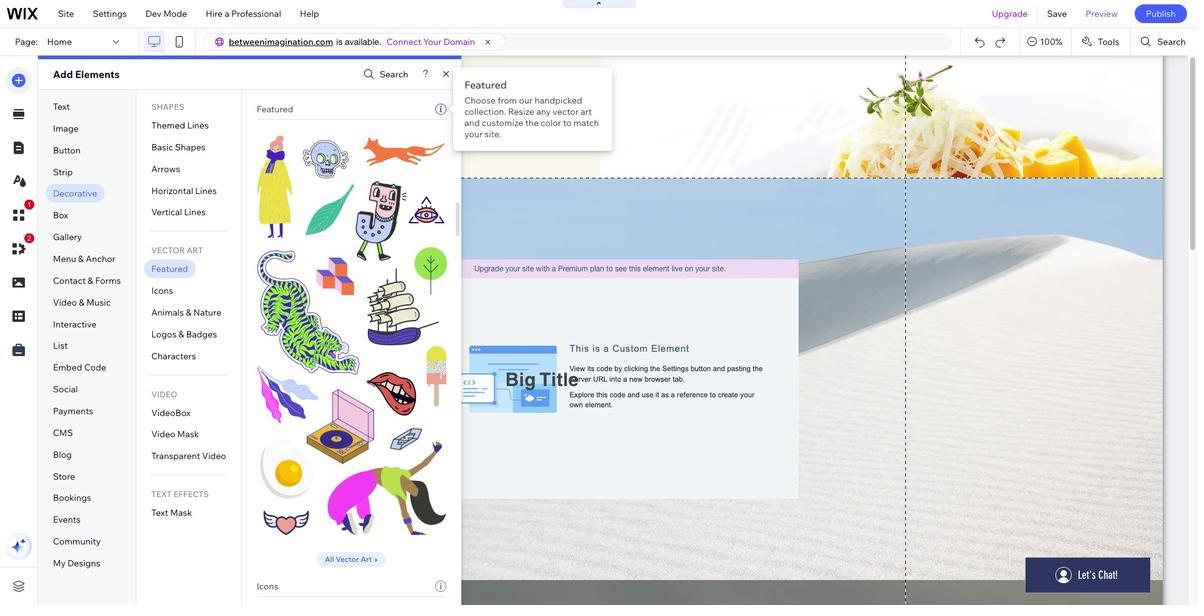 Task type: describe. For each thing, give the bounding box(es) containing it.
store
[[53, 471, 75, 482]]

video right transparent
[[202, 451, 226, 462]]

art inside button
[[361, 555, 372, 564]]

forms
[[95, 275, 121, 286]]

transparent video
[[151, 451, 226, 462]]

and
[[465, 117, 480, 129]]

betweenimagination.com
[[229, 36, 333, 47]]

basic
[[151, 142, 173, 153]]

badges
[[186, 329, 217, 340]]

save
[[1048, 8, 1068, 19]]

menu
[[53, 253, 76, 265]]

vector
[[553, 106, 579, 117]]

& for badges
[[179, 329, 184, 340]]

anchor
[[86, 253, 115, 265]]

list
[[53, 340, 68, 351]]

button
[[53, 145, 81, 156]]

transparent
[[151, 451, 200, 462]]

text for text mask
[[151, 507, 168, 518]]

& for anchor
[[78, 253, 84, 265]]

contact
[[53, 275, 86, 286]]

collection.
[[465, 106, 506, 117]]

embed code
[[53, 362, 106, 373]]

designs
[[68, 558, 100, 569]]

your
[[424, 36, 442, 47]]

text effects
[[151, 489, 209, 499]]

2 button
[[6, 233, 34, 262]]

upgrade
[[992, 8, 1028, 19]]

& for nature
[[186, 307, 192, 318]]

1 horizontal spatial search button
[[1132, 28, 1198, 56]]

art
[[581, 106, 592, 117]]

preview button
[[1077, 0, 1128, 27]]

payments
[[53, 405, 93, 417]]

effects
[[174, 489, 209, 499]]

tools button
[[1072, 28, 1131, 56]]

0 vertical spatial shapes
[[151, 102, 184, 112]]

strip
[[53, 166, 73, 178]]

social
[[53, 384, 78, 395]]

help
[[300, 8, 319, 19]]

home
[[47, 36, 72, 47]]

handpicked
[[535, 95, 583, 106]]

video for video
[[151, 389, 177, 399]]

vertical
[[151, 207, 182, 218]]

blog
[[53, 449, 72, 460]]

video for video mask
[[151, 429, 175, 440]]

contact & forms
[[53, 275, 121, 286]]

1
[[27, 201, 31, 208]]

domain
[[444, 36, 475, 47]]

all
[[325, 555, 334, 564]]

video mask
[[151, 429, 199, 440]]

basic shapes
[[151, 142, 206, 153]]

featured choose from our handpicked collection. resize any vector art and customize the color to match your site.
[[465, 79, 599, 140]]

available.
[[345, 37, 382, 47]]

add elements
[[53, 68, 120, 80]]

mask for video mask
[[177, 429, 199, 440]]

site.
[[485, 129, 501, 140]]

vector inside button
[[336, 555, 359, 564]]

decorative
[[53, 188, 97, 199]]

hire a professional
[[206, 8, 281, 19]]

themed lines
[[151, 120, 209, 131]]

vector art
[[151, 245, 203, 255]]

0 horizontal spatial featured
[[151, 263, 188, 275]]

cms
[[53, 427, 73, 438]]

choose
[[465, 95, 496, 106]]

lines for horizontal lines
[[195, 185, 217, 196]]

publish button
[[1135, 4, 1188, 23]]

elements
[[75, 68, 120, 80]]

featured inside featured choose from our handpicked collection. resize any vector art and customize the color to match your site.
[[465, 79, 507, 91]]

publish
[[1147, 8, 1176, 19]]

nature
[[194, 307, 222, 318]]

a
[[225, 8, 230, 19]]

videobox
[[151, 407, 191, 418]]

arrows
[[151, 163, 180, 174]]

video & music
[[53, 297, 111, 308]]

add
[[53, 68, 73, 80]]

preview
[[1086, 8, 1118, 19]]

animals & nature
[[151, 307, 222, 318]]



Task type: vqa. For each thing, say whether or not it's contained in the screenshot.
'Vector' in the ALL VECTOR ART button
yes



Task type: locate. For each thing, give the bounding box(es) containing it.
gallery
[[53, 232, 82, 243]]

themed
[[151, 120, 185, 131]]

2 vertical spatial featured
[[151, 263, 188, 275]]

all vector art
[[325, 555, 372, 564]]

100%
[[1041, 36, 1063, 47]]

lines down horizontal lines
[[184, 207, 206, 218]]

mask up transparent video
[[177, 429, 199, 440]]

1 vertical spatial text
[[151, 489, 172, 499]]

search button down publish
[[1132, 28, 1198, 56]]

your
[[465, 129, 483, 140]]

video down contact
[[53, 297, 77, 308]]

video for video & music
[[53, 297, 77, 308]]

connect
[[387, 36, 422, 47]]

0 vertical spatial featured
[[465, 79, 507, 91]]

is
[[336, 37, 343, 47]]

menu & anchor
[[53, 253, 115, 265]]

video up videobox
[[151, 389, 177, 399]]

tools
[[1098, 36, 1120, 47]]

dev
[[146, 8, 162, 19]]

professional
[[231, 8, 281, 19]]

1 button
[[6, 200, 34, 228]]

0 vertical spatial art
[[187, 245, 203, 255]]

lines right horizontal
[[195, 185, 217, 196]]

dev mode
[[146, 8, 187, 19]]

2 horizontal spatial featured
[[465, 79, 507, 91]]

0 vertical spatial icons
[[151, 285, 173, 296]]

1 horizontal spatial art
[[361, 555, 372, 564]]

match
[[574, 117, 599, 129]]

mask for text mask
[[170, 507, 192, 518]]

logos & badges
[[151, 329, 217, 340]]

& for music
[[79, 297, 85, 308]]

the
[[526, 117, 539, 129]]

shapes down the themed lines
[[175, 142, 206, 153]]

0 vertical spatial search button
[[1132, 28, 1198, 56]]

resize
[[508, 106, 535, 117]]

text up image
[[53, 101, 70, 112]]

& left the music
[[79, 297, 85, 308]]

text down text effects on the bottom
[[151, 507, 168, 518]]

search
[[1158, 36, 1186, 47], [380, 69, 408, 80]]

shapes
[[151, 102, 184, 112], [175, 142, 206, 153]]

vector
[[151, 245, 185, 255], [336, 555, 359, 564]]

0 horizontal spatial art
[[187, 245, 203, 255]]

art right all on the bottom
[[361, 555, 372, 564]]

2 vertical spatial lines
[[184, 207, 206, 218]]

from
[[498, 95, 517, 106]]

video down videobox
[[151, 429, 175, 440]]

embed
[[53, 362, 82, 373]]

&
[[78, 253, 84, 265], [88, 275, 93, 286], [79, 297, 85, 308], [186, 307, 192, 318], [179, 329, 184, 340]]

0 horizontal spatial search button
[[361, 65, 408, 83]]

search button down connect
[[361, 65, 408, 83]]

1 horizontal spatial featured
[[257, 104, 293, 115]]

search down publish button
[[1158, 36, 1186, 47]]

1 vertical spatial lines
[[195, 185, 217, 196]]

0 vertical spatial lines
[[187, 120, 209, 131]]

lines up basic shapes
[[187, 120, 209, 131]]

text mask
[[151, 507, 192, 518]]

0 vertical spatial vector
[[151, 245, 185, 255]]

color
[[541, 117, 561, 129]]

interactive
[[53, 319, 97, 330]]

characters
[[151, 350, 196, 362]]

vertical lines
[[151, 207, 206, 218]]

1 vertical spatial search button
[[361, 65, 408, 83]]

1 vertical spatial vector
[[336, 555, 359, 564]]

box
[[53, 210, 68, 221]]

& left 'nature'
[[186, 307, 192, 318]]

1 horizontal spatial icons
[[257, 581, 279, 592]]

code
[[84, 362, 106, 373]]

video
[[53, 297, 77, 308], [151, 389, 177, 399], [151, 429, 175, 440], [202, 451, 226, 462]]

mask down text effects on the bottom
[[170, 507, 192, 518]]

0 vertical spatial search
[[1158, 36, 1186, 47]]

0 horizontal spatial icons
[[151, 285, 173, 296]]

1 vertical spatial icons
[[257, 581, 279, 592]]

search down connect
[[380, 69, 408, 80]]

100% button
[[1021, 28, 1072, 56]]

1 vertical spatial mask
[[170, 507, 192, 518]]

to
[[563, 117, 572, 129]]

music
[[87, 297, 111, 308]]

settings
[[93, 8, 127, 19]]

horizontal lines
[[151, 185, 217, 196]]

text up text mask
[[151, 489, 172, 499]]

1 vertical spatial featured
[[257, 104, 293, 115]]

art
[[187, 245, 203, 255], [361, 555, 372, 564]]

my
[[53, 558, 66, 569]]

image
[[53, 123, 79, 134]]

0 vertical spatial mask
[[177, 429, 199, 440]]

1 horizontal spatial vector
[[336, 555, 359, 564]]

animals
[[151, 307, 184, 318]]

0 horizontal spatial vector
[[151, 245, 185, 255]]

2 vertical spatial text
[[151, 507, 168, 518]]

horizontal
[[151, 185, 193, 196]]

shapes up themed on the top left
[[151, 102, 184, 112]]

mask
[[177, 429, 199, 440], [170, 507, 192, 518]]

mode
[[164, 8, 187, 19]]

0 horizontal spatial search
[[380, 69, 408, 80]]

featured
[[465, 79, 507, 91], [257, 104, 293, 115], [151, 263, 188, 275]]

& left forms
[[88, 275, 93, 286]]

2
[[27, 235, 31, 242]]

1 horizontal spatial search
[[1158, 36, 1186, 47]]

text for text
[[53, 101, 70, 112]]

0 vertical spatial text
[[53, 101, 70, 112]]

events
[[53, 514, 81, 525]]

1 vertical spatial art
[[361, 555, 372, 564]]

& right the "menu"
[[78, 253, 84, 265]]

& right logos
[[179, 329, 184, 340]]

art down "vertical lines"
[[187, 245, 203, 255]]

lines
[[187, 120, 209, 131], [195, 185, 217, 196], [184, 207, 206, 218]]

search button
[[1132, 28, 1198, 56], [361, 65, 408, 83]]

& for forms
[[88, 275, 93, 286]]

logos
[[151, 329, 177, 340]]

lines for vertical lines
[[184, 207, 206, 218]]

1 vertical spatial shapes
[[175, 142, 206, 153]]

text for text effects
[[151, 489, 172, 499]]

text
[[53, 101, 70, 112], [151, 489, 172, 499], [151, 507, 168, 518]]

community
[[53, 536, 101, 547]]

vector down vertical
[[151, 245, 185, 255]]

my designs
[[53, 558, 100, 569]]

hire
[[206, 8, 223, 19]]

any
[[537, 106, 551, 117]]

icons
[[151, 285, 173, 296], [257, 581, 279, 592]]

site
[[58, 8, 74, 19]]

1 vertical spatial search
[[380, 69, 408, 80]]

lines for themed lines
[[187, 120, 209, 131]]

vector right all on the bottom
[[336, 555, 359, 564]]

all vector art button
[[317, 552, 386, 567]]

bookings
[[53, 492, 91, 504]]

customize
[[482, 117, 524, 129]]

is available. connect your domain
[[336, 36, 475, 47]]



